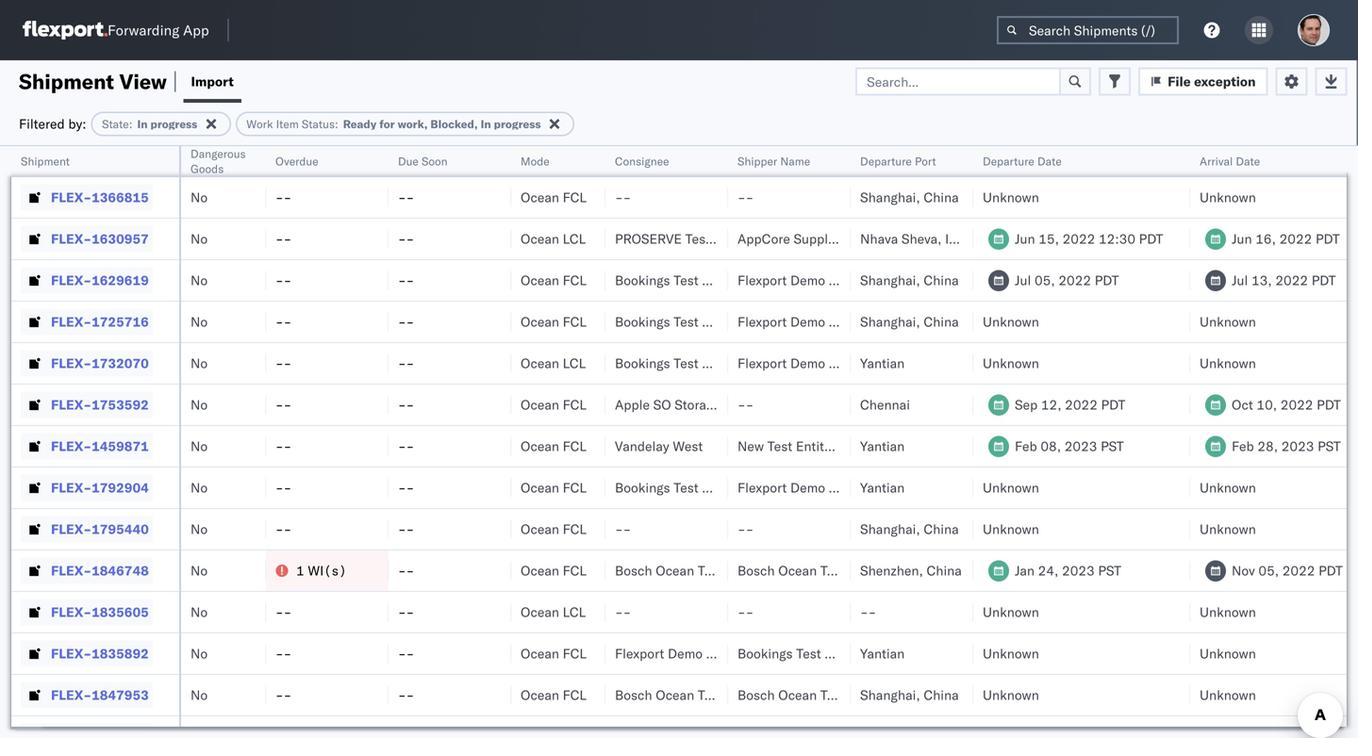 Task type: describe. For each thing, give the bounding box(es) containing it.
resize handle column header for shipper name
[[829, 146, 851, 739]]

2 resize handle column header from the left
[[243, 146, 266, 739]]

not
[[755, 397, 781, 413]]

12,
[[1042, 397, 1062, 413]]

name
[[781, 154, 811, 168]]

china for flex-1847953
[[924, 687, 959, 704]]

2022 for sep 12, 2022 pdt
[[1066, 397, 1098, 413]]

nhava
[[861, 231, 899, 247]]

shipper for flex-1629619
[[829, 272, 876, 289]]

fcl for flex-1629619
[[563, 272, 587, 289]]

use)
[[785, 397, 818, 413]]

ocean lcl for proserve test account
[[521, 231, 586, 247]]

28,
[[1258, 438, 1279, 455]]

no for flex-1835605
[[191, 604, 208, 621]]

view
[[119, 68, 167, 94]]

bookings for flex-1792904
[[615, 480, 671, 496]]

flexport for 1732070
[[738, 355, 787, 372]]

jun 16, 2022 pdt
[[1232, 231, 1341, 247]]

arrival
[[1200, 154, 1234, 168]]

3 resize handle column header from the left
[[366, 146, 389, 739]]

shipper name button
[[728, 150, 832, 169]]

flex-1835605 button
[[21, 600, 153, 626]]

demo for 1792904
[[791, 480, 826, 496]]

15,
[[1039, 231, 1060, 247]]

flex- for 1725716
[[51, 314, 92, 330]]

pdt for nov 05, 2022 pdt
[[1319, 563, 1344, 579]]

due
[[398, 154, 419, 168]]

flex-1835892 button
[[21, 641, 153, 668]]

file exception
[[1168, 73, 1256, 90]]

pst for feb 08, 2023 pst
[[1101, 438, 1125, 455]]

resize handle column header for shipment
[[157, 146, 179, 739]]

ocean for 1795440
[[521, 521, 560, 538]]

2022 for nov 05, 2022 pdt
[[1283, 563, 1316, 579]]

flex- for 1459871
[[51, 438, 92, 455]]

no for flex-1732070
[[191, 355, 208, 372]]

shanghai, china for flex-1366815
[[861, 189, 959, 206]]

1835605
[[92, 604, 149, 621]]

ocean lcl for --
[[521, 604, 586, 621]]

2 progress from the left
[[494, 117, 541, 131]]

departure date button
[[974, 150, 1172, 169]]

nhava sheva, india
[[861, 231, 976, 247]]

ocean for 1366815
[[521, 189, 560, 206]]

yantian for flex-1459871
[[861, 438, 905, 455]]

flex-1835892
[[51, 646, 149, 662]]

consignee inside 'button'
[[615, 154, 670, 168]]

nov 05, 2022 pdt
[[1232, 563, 1344, 579]]

jul 05, 2022 pdt
[[1015, 272, 1120, 289]]

flex-1732070
[[51, 355, 149, 372]]

pdt for jun 16, 2022 pdt
[[1316, 231, 1341, 247]]

entity
[[796, 438, 831, 455]]

no for flex-1366815
[[191, 189, 208, 206]]

ocean for 1792904
[[521, 480, 560, 496]]

proserve test account
[[615, 231, 764, 247]]

10,
[[1257, 397, 1278, 413]]

1 : from the left
[[129, 117, 133, 131]]

forwarding app
[[108, 21, 209, 39]]

ocean fcl for flex-1725716
[[521, 314, 587, 330]]

shipper for flex-1792904
[[829, 480, 876, 496]]

1725716
[[92, 314, 149, 330]]

lcl for -
[[563, 604, 586, 621]]

2022 for jul 13, 2022 pdt
[[1276, 272, 1309, 289]]

ocean for 1847953
[[521, 687, 560, 704]]

1629619
[[92, 272, 149, 289]]

2022 for jun 15, 2022 12:30 pdt
[[1063, 231, 1096, 247]]

flexport demo shipper co. for 1725716
[[738, 314, 897, 330]]

flex- for 1732070
[[51, 355, 92, 372]]

1 wi(s)
[[296, 563, 347, 579]]

apple
[[615, 397, 650, 413]]

flex- for 1846748
[[51, 563, 92, 579]]

consignee for flex-1725716
[[702, 314, 766, 330]]

departure for departure port
[[861, 154, 912, 168]]

date for arrival date
[[1237, 154, 1261, 168]]

china for flex-1795440
[[924, 521, 959, 538]]

ocean fcl for flex-1795440
[[521, 521, 587, 538]]

1630957
[[92, 231, 149, 247]]

shanghai, for flex-1366815
[[861, 189, 921, 206]]

1835892
[[92, 646, 149, 662]]

16,
[[1256, 231, 1277, 247]]

jul for jul 05, 2022 pdt
[[1015, 272, 1032, 289]]

flex- for 1630957
[[51, 231, 92, 247]]

flex- for 1792904
[[51, 480, 92, 496]]

goods
[[191, 162, 224, 176]]

shanghai, for flex-1629619
[[861, 272, 921, 289]]

flex-1459871
[[51, 438, 149, 455]]

ocean for 1732070
[[521, 355, 560, 372]]

ltd
[[838, 231, 858, 247]]

2 in from the left
[[481, 117, 491, 131]]

1
[[296, 563, 305, 579]]

bookings test consignee for flex-1792904
[[615, 480, 766, 496]]

dangerous goods button
[[181, 142, 259, 176]]

shanghai, for flex-1847953
[[861, 687, 921, 704]]

no for flex-1795440
[[191, 521, 208, 538]]

port
[[915, 154, 937, 168]]

ocean fcl for flex-1792904
[[521, 480, 587, 496]]

13,
[[1252, 272, 1273, 289]]

demo for 1725716
[[791, 314, 826, 330]]

vandelay west
[[615, 438, 703, 455]]

shanghai, china for flex-1629619
[[861, 272, 959, 289]]

1792904
[[92, 480, 149, 496]]

china for flex-1629619
[[924, 272, 959, 289]]

ocean for 1835892
[[521, 646, 560, 662]]

2
[[835, 438, 843, 455]]

05, for nov
[[1259, 563, 1280, 579]]

flex-1753592 button
[[21, 392, 153, 419]]

1459871
[[92, 438, 149, 455]]

ocean for 1725716
[[521, 314, 560, 330]]

departure port
[[861, 154, 937, 168]]

dangerous
[[191, 147, 246, 161]]

pst for jan 24, 2023 pst
[[1099, 563, 1122, 579]]

due soon
[[398, 154, 448, 168]]

flex-1792904 button
[[21, 475, 153, 502]]

Search Shipments (/) text field
[[997, 16, 1180, 44]]

shanghai, china for flex-1725716
[[861, 314, 959, 330]]

storage
[[675, 397, 721, 413]]

new
[[738, 438, 764, 455]]

flexport for 1792904
[[738, 480, 787, 496]]

2022 for jun 16, 2022 pdt
[[1280, 231, 1313, 247]]

item
[[276, 117, 299, 131]]

blocked,
[[431, 117, 478, 131]]

no for flex-1630957
[[191, 231, 208, 247]]

flex-1630957
[[51, 231, 149, 247]]

consignee for flex-1629619
[[702, 272, 766, 289]]

pdt for sep 12, 2022 pdt
[[1102, 397, 1126, 413]]

jul 13, 2022 pdt
[[1232, 272, 1337, 289]]

pdt for oct 10, 2022 pdt
[[1317, 397, 1342, 413]]

feb for feb 28, 2023 pst
[[1232, 438, 1255, 455]]

yantian for flex-1732070
[[861, 355, 905, 372]]

24,
[[1039, 563, 1059, 579]]

departure date
[[983, 154, 1062, 168]]

feb 08, 2023 pst
[[1015, 438, 1125, 455]]

sep 12, 2022 pdt
[[1015, 397, 1126, 413]]

ready
[[343, 117, 377, 131]]

bookings for flex-1732070
[[615, 355, 671, 372]]

flex-1847953
[[51, 687, 149, 704]]

import button
[[184, 60, 241, 103]]

wi(s)
[[308, 563, 347, 579]]

oct
[[1232, 397, 1254, 413]]

1753592
[[92, 397, 149, 413]]

shipment for shipment
[[21, 154, 70, 168]]

shipment for shipment view
[[19, 68, 114, 94]]

forwarding
[[108, 21, 180, 39]]

no for flex-1629619
[[191, 272, 208, 289]]

appcore
[[738, 231, 791, 247]]

apple so storage (do not use)
[[615, 397, 818, 413]]

ocean fcl for flex-1846748
[[521, 563, 587, 579]]

no for flex-1753592
[[191, 397, 208, 413]]

1847953
[[92, 687, 149, 704]]

flex- for 1629619
[[51, 272, 92, 289]]

ocean for 1459871
[[521, 438, 560, 455]]

flex- for 1835605
[[51, 604, 92, 621]]



Task type: locate. For each thing, give the bounding box(es) containing it.
1 jun from the left
[[1015, 231, 1036, 247]]

ocean for 1753592
[[521, 397, 560, 413]]

pst down 'sep 12, 2022 pdt'
[[1101, 438, 1125, 455]]

flex-1630957 button
[[21, 226, 153, 252]]

1 vertical spatial shipment
[[21, 154, 70, 168]]

7 fcl from the top
[[563, 521, 587, 538]]

:
[[129, 117, 133, 131], [335, 117, 339, 131]]

flexport demo shipper co. for 1732070
[[738, 355, 897, 372]]

2022 for oct 10, 2022 pdt
[[1281, 397, 1314, 413]]

1 jul from the left
[[1015, 272, 1032, 289]]

ocean fcl for flex-1835892
[[521, 646, 587, 662]]

flex- for 1753592
[[51, 397, 92, 413]]

progress down the view on the left top of page
[[151, 117, 198, 131]]

pdt right 12:30
[[1140, 231, 1164, 247]]

arrival date
[[1200, 154, 1261, 168]]

: down the view on the left top of page
[[129, 117, 133, 131]]

2 lcl from the top
[[563, 355, 586, 372]]

5 flex- from the top
[[51, 355, 92, 372]]

2 jun from the left
[[1232, 231, 1253, 247]]

arrival date button
[[1191, 150, 1359, 169]]

11 flex- from the top
[[51, 604, 92, 621]]

10 flex- from the top
[[51, 563, 92, 579]]

demo for 1629619
[[791, 272, 826, 289]]

ocean for 1629619
[[521, 272, 560, 289]]

1795440
[[92, 521, 149, 538]]

4 fcl from the top
[[563, 397, 587, 413]]

3 shanghai, china from the top
[[861, 314, 959, 330]]

jul left 13,
[[1232, 272, 1249, 289]]

proserve
[[615, 231, 682, 247]]

1 horizontal spatial date
[[1237, 154, 1261, 168]]

flex- for 1795440
[[51, 521, 92, 538]]

ocean fcl for flex-1366815
[[521, 189, 587, 206]]

3 shanghai, from the top
[[861, 314, 921, 330]]

2022 right nov
[[1283, 563, 1316, 579]]

jun left 16,
[[1232, 231, 1253, 247]]

pst
[[1101, 438, 1125, 455], [1318, 438, 1342, 455], [1099, 563, 1122, 579]]

ocean for 1846748
[[521, 563, 560, 579]]

departure for departure date
[[983, 154, 1035, 168]]

2 ocean lcl from the top
[[521, 355, 586, 372]]

1 ocean lcl from the top
[[521, 231, 586, 247]]

flex-1792904
[[51, 480, 149, 496]]

ocean for 1630957
[[521, 231, 560, 247]]

shipment inside button
[[21, 154, 70, 168]]

flex-1366815
[[51, 189, 149, 206]]

work
[[247, 117, 273, 131]]

flex- down flex-1795440 'button'
[[51, 563, 92, 579]]

flex- inside 'button'
[[51, 521, 92, 538]]

1 no from the top
[[191, 189, 208, 206]]

0 horizontal spatial :
[[129, 117, 133, 131]]

1 in from the left
[[137, 117, 148, 131]]

flex- down the flex-1732070 button
[[51, 397, 92, 413]]

pst down oct 10, 2022 pdt
[[1318, 438, 1342, 455]]

flex-1732070 button
[[21, 351, 153, 377]]

consignee button
[[606, 150, 710, 169]]

1 flex- from the top
[[51, 189, 92, 206]]

mode button
[[511, 150, 587, 169]]

bosch
[[615, 563, 653, 579], [738, 563, 775, 579], [615, 687, 653, 704], [738, 687, 775, 704]]

flex- down the flex-1366815 button
[[51, 231, 92, 247]]

flex- down flex-1753592 button
[[51, 438, 92, 455]]

ocean lcl
[[521, 231, 586, 247], [521, 355, 586, 372], [521, 604, 586, 621]]

1 ocean fcl from the top
[[521, 189, 587, 206]]

in
[[137, 117, 148, 131], [481, 117, 491, 131]]

1 horizontal spatial 05,
[[1259, 563, 1280, 579]]

8 flex- from the top
[[51, 480, 92, 496]]

flex- for 1366815
[[51, 189, 92, 206]]

shipper inside button
[[738, 154, 778, 168]]

5 shanghai, from the top
[[861, 687, 921, 704]]

date
[[1038, 154, 1062, 168], [1237, 154, 1261, 168]]

7 resize handle column header from the left
[[829, 146, 851, 739]]

1 horizontal spatial :
[[335, 117, 339, 131]]

date for departure date
[[1038, 154, 1062, 168]]

fcl for flex-1366815
[[563, 189, 587, 206]]

: left ready
[[335, 117, 339, 131]]

flex-1629619 button
[[21, 268, 153, 294]]

0 vertical spatial ocean lcl
[[521, 231, 586, 247]]

3 fcl from the top
[[563, 314, 587, 330]]

jul down jun 15, 2022 12:30 pdt
[[1015, 272, 1032, 289]]

ocean
[[521, 189, 560, 206], [521, 231, 560, 247], [521, 272, 560, 289], [521, 314, 560, 330], [521, 355, 560, 372], [521, 397, 560, 413], [521, 438, 560, 455], [521, 480, 560, 496], [521, 521, 560, 538], [521, 563, 560, 579], [656, 563, 695, 579], [779, 563, 817, 579], [521, 604, 560, 621], [521, 646, 560, 662], [521, 687, 560, 704], [656, 687, 695, 704], [779, 687, 817, 704]]

pdt up feb 28, 2023 pst
[[1317, 397, 1342, 413]]

status
[[302, 117, 335, 131]]

jun for jun 15, 2022 12:30 pdt
[[1015, 231, 1036, 247]]

2022 right the '10,'
[[1281, 397, 1314, 413]]

dangerous goods
[[191, 147, 246, 176]]

Search... text field
[[856, 67, 1062, 96]]

flex- down shipment button
[[51, 189, 92, 206]]

pdt for jul 13, 2022 pdt
[[1312, 272, 1337, 289]]

departure right port
[[983, 154, 1035, 168]]

05, down 15,
[[1035, 272, 1056, 289]]

china for flex-1725716
[[924, 314, 959, 330]]

2022 right 13,
[[1276, 272, 1309, 289]]

2 jul from the left
[[1232, 272, 1249, 289]]

2 : from the left
[[335, 117, 339, 131]]

1 lcl from the top
[[563, 231, 586, 247]]

2 fcl from the top
[[563, 272, 587, 289]]

unknown
[[983, 189, 1040, 206], [1200, 189, 1257, 206], [983, 314, 1040, 330], [1200, 314, 1257, 330], [983, 355, 1040, 372], [1200, 355, 1257, 372], [983, 480, 1040, 496], [1200, 480, 1257, 496], [983, 521, 1040, 538], [1200, 521, 1257, 538], [983, 604, 1040, 621], [1200, 604, 1257, 621], [983, 646, 1040, 662], [1200, 646, 1257, 662], [983, 687, 1040, 704], [1200, 687, 1257, 704]]

no for flex-1835892
[[191, 646, 208, 662]]

1 horizontal spatial departure
[[983, 154, 1035, 168]]

1 vertical spatial 05,
[[1259, 563, 1280, 579]]

2 shanghai, from the top
[[861, 272, 921, 289]]

2 date from the left
[[1237, 154, 1261, 168]]

2 departure from the left
[[983, 154, 1035, 168]]

lcl for bookings
[[563, 355, 586, 372]]

flex-1459871 button
[[21, 434, 153, 460]]

pst right 24, on the bottom right
[[1099, 563, 1122, 579]]

chennai
[[861, 397, 911, 413]]

2 yantian from the top
[[861, 438, 905, 455]]

appcore supply ltd
[[738, 231, 858, 247]]

import
[[191, 73, 234, 90]]

8 ocean fcl from the top
[[521, 563, 587, 579]]

flex- down flex-1725716 button
[[51, 355, 92, 372]]

fcl for flex-1846748
[[563, 563, 587, 579]]

1 horizontal spatial jul
[[1232, 272, 1249, 289]]

4 shanghai, china from the top
[[861, 521, 959, 538]]

date inside button
[[1237, 154, 1261, 168]]

2022 for jul 05, 2022 pdt
[[1059, 272, 1092, 289]]

3 ocean lcl from the top
[[521, 604, 586, 621]]

feb for feb 08, 2023 pst
[[1015, 438, 1038, 455]]

demo for 1732070
[[791, 355, 826, 372]]

flex-1846748 button
[[21, 558, 153, 585]]

9 ocean fcl from the top
[[521, 646, 587, 662]]

3 ocean fcl from the top
[[521, 314, 587, 330]]

0 vertical spatial 05,
[[1035, 272, 1056, 289]]

pdt
[[1140, 231, 1164, 247], [1316, 231, 1341, 247], [1095, 272, 1120, 289], [1312, 272, 1337, 289], [1102, 397, 1126, 413], [1317, 397, 1342, 413], [1319, 563, 1344, 579]]

4 ocean fcl from the top
[[521, 397, 587, 413]]

2022 down jun 15, 2022 12:30 pdt
[[1059, 272, 1092, 289]]

4 flex- from the top
[[51, 314, 92, 330]]

progress up mode
[[494, 117, 541, 131]]

12:30
[[1099, 231, 1136, 247]]

2 ocean fcl from the top
[[521, 272, 587, 289]]

1846748
[[92, 563, 149, 579]]

9 flex- from the top
[[51, 521, 92, 538]]

no
[[191, 189, 208, 206], [191, 231, 208, 247], [191, 272, 208, 289], [191, 314, 208, 330], [191, 355, 208, 372], [191, 397, 208, 413], [191, 438, 208, 455], [191, 480, 208, 496], [191, 521, 208, 538], [191, 563, 208, 579], [191, 604, 208, 621], [191, 646, 208, 662], [191, 687, 208, 704]]

feb left 28,
[[1232, 438, 1255, 455]]

flex- down flex-1629619 button
[[51, 314, 92, 330]]

(do
[[724, 397, 751, 413]]

9 resize handle column header from the left
[[1168, 146, 1191, 739]]

0 horizontal spatial in
[[137, 117, 148, 131]]

shipper for flex-1725716
[[829, 314, 876, 330]]

overdue
[[276, 154, 319, 168]]

resize handle column header for mode
[[583, 146, 606, 739]]

pst for feb 28, 2023 pst
[[1318, 438, 1342, 455]]

flexport for 1725716
[[738, 314, 787, 330]]

5 no from the top
[[191, 355, 208, 372]]

5 fcl from the top
[[563, 438, 587, 455]]

2 vertical spatial ocean lcl
[[521, 604, 586, 621]]

1 shanghai, from the top
[[861, 189, 921, 206]]

bookings test consignee for flex-1629619
[[615, 272, 766, 289]]

pdt up jul 13, 2022 pdt
[[1316, 231, 1341, 247]]

3 yantian from the top
[[861, 480, 905, 496]]

0 horizontal spatial departure
[[861, 154, 912, 168]]

2022 right 15,
[[1063, 231, 1096, 247]]

fcl for flex-1792904
[[563, 480, 587, 496]]

shipment
[[19, 68, 114, 94], [21, 154, 70, 168]]

4 no from the top
[[191, 314, 208, 330]]

flex-1835605
[[51, 604, 149, 621]]

pdt up feb 08, 2023 pst
[[1102, 397, 1126, 413]]

1 date from the left
[[1038, 154, 1062, 168]]

shipment button
[[11, 150, 160, 169]]

exception
[[1195, 73, 1256, 90]]

0 horizontal spatial progress
[[151, 117, 198, 131]]

05, for jul
[[1035, 272, 1056, 289]]

oct 10, 2022 pdt
[[1232, 397, 1342, 413]]

1 yantian from the top
[[861, 355, 905, 372]]

0 horizontal spatial 05,
[[1035, 272, 1056, 289]]

no for flex-1846748
[[191, 563, 208, 579]]

consignee for flex-1732070
[[702, 355, 766, 372]]

1 vertical spatial lcl
[[563, 355, 586, 372]]

departure inside button
[[861, 154, 912, 168]]

--
[[276, 189, 292, 206], [398, 189, 415, 206], [615, 189, 632, 206], [738, 189, 754, 206], [276, 231, 292, 247], [398, 231, 415, 247], [276, 272, 292, 289], [398, 272, 415, 289], [276, 314, 292, 330], [398, 314, 415, 330], [276, 355, 292, 372], [398, 355, 415, 372], [276, 397, 292, 413], [398, 397, 415, 413], [738, 397, 754, 413], [276, 438, 292, 455], [398, 438, 415, 455], [276, 480, 292, 496], [398, 480, 415, 496], [276, 521, 292, 538], [398, 521, 415, 538], [615, 521, 632, 538], [738, 521, 754, 538], [398, 563, 415, 579], [276, 604, 292, 621], [398, 604, 415, 621], [615, 604, 632, 621], [738, 604, 754, 621], [861, 604, 877, 621], [276, 646, 292, 662], [398, 646, 415, 662], [276, 687, 292, 704], [398, 687, 415, 704]]

flexport demo shipper co. for 1629619
[[738, 272, 897, 289]]

0 vertical spatial shipment
[[19, 68, 114, 94]]

1 feb from the left
[[1015, 438, 1038, 455]]

pdt right nov
[[1319, 563, 1344, 579]]

8 resize handle column header from the left
[[951, 146, 974, 739]]

11 no from the top
[[191, 604, 208, 621]]

0 horizontal spatial jul
[[1015, 272, 1032, 289]]

flex- down "flex-1792904" button
[[51, 521, 92, 538]]

10 no from the top
[[191, 563, 208, 579]]

state : in progress
[[102, 117, 198, 131]]

supply
[[794, 231, 835, 247]]

departure inside button
[[983, 154, 1035, 168]]

soon
[[422, 154, 448, 168]]

2023
[[1065, 438, 1098, 455], [1282, 438, 1315, 455], [1063, 563, 1095, 579]]

jun
[[1015, 231, 1036, 247], [1232, 231, 1253, 247]]

date up 15,
[[1038, 154, 1062, 168]]

ocean fcl for flex-1847953
[[521, 687, 587, 704]]

jan
[[1015, 563, 1035, 579]]

vandelay
[[615, 438, 670, 455]]

flexport
[[738, 272, 787, 289], [738, 314, 787, 330], [738, 355, 787, 372], [738, 480, 787, 496], [615, 646, 665, 662]]

6 flex- from the top
[[51, 397, 92, 413]]

6 ocean fcl from the top
[[521, 480, 587, 496]]

departure left port
[[861, 154, 912, 168]]

7 flex- from the top
[[51, 438, 92, 455]]

shipper for flex-1732070
[[829, 355, 876, 372]]

bookings
[[615, 272, 671, 289], [615, 314, 671, 330], [615, 355, 671, 372], [615, 480, 671, 496], [738, 646, 793, 662]]

13 no from the top
[[191, 687, 208, 704]]

feb left the 08,
[[1015, 438, 1038, 455]]

2023 right the 08,
[[1065, 438, 1098, 455]]

jul for jul 13, 2022 pdt
[[1232, 272, 1249, 289]]

shipment down filtered
[[21, 154, 70, 168]]

ocean fcl for flex-1459871
[[521, 438, 587, 455]]

shipper
[[738, 154, 778, 168], [829, 272, 876, 289], [829, 314, 876, 330], [829, 355, 876, 372], [829, 480, 876, 496], [707, 646, 753, 662]]

1 resize handle column header from the left
[[157, 146, 179, 739]]

2022 right the 12, in the bottom of the page
[[1066, 397, 1098, 413]]

13 flex- from the top
[[51, 687, 92, 704]]

flex- down the flex-1459871 button
[[51, 480, 92, 496]]

state
[[102, 117, 129, 131]]

fcl for flex-1795440
[[563, 521, 587, 538]]

pdt down 12:30
[[1095, 272, 1120, 289]]

3 no from the top
[[191, 272, 208, 289]]

shanghai, china for flex-1847953
[[861, 687, 959, 704]]

6 no from the top
[[191, 397, 208, 413]]

date inside button
[[1038, 154, 1062, 168]]

flex- down flex-1630957 'button'
[[51, 272, 92, 289]]

no for flex-1792904
[[191, 480, 208, 496]]

1 progress from the left
[[151, 117, 198, 131]]

9 no from the top
[[191, 521, 208, 538]]

0 horizontal spatial jun
[[1015, 231, 1036, 247]]

12 no from the top
[[191, 646, 208, 662]]

10 fcl from the top
[[563, 687, 587, 704]]

yantian for flex-1792904
[[861, 480, 905, 496]]

5 resize handle column header from the left
[[583, 146, 606, 739]]

flex-1629619
[[51, 272, 149, 289]]

7 no from the top
[[191, 438, 208, 455]]

china
[[924, 189, 959, 206], [924, 272, 959, 289], [924, 314, 959, 330], [924, 521, 959, 538], [927, 563, 962, 579], [924, 687, 959, 704]]

05,
[[1035, 272, 1056, 289], [1259, 563, 1280, 579]]

flexport demo shipper co.
[[738, 272, 897, 289], [738, 314, 897, 330], [738, 355, 897, 372], [738, 480, 897, 496], [615, 646, 775, 662]]

resize handle column header for departure date
[[1168, 146, 1191, 739]]

mode
[[521, 154, 550, 168]]

2 feb from the left
[[1232, 438, 1255, 455]]

4 shanghai, from the top
[[861, 521, 921, 538]]

8 no from the top
[[191, 480, 208, 496]]

2023 right 24, on the bottom right
[[1063, 563, 1095, 579]]

shipment view
[[19, 68, 167, 94]]

1 horizontal spatial jun
[[1232, 231, 1253, 247]]

bookings test consignee for flex-1725716
[[615, 314, 766, 330]]

bookings for flex-1629619
[[615, 272, 671, 289]]

shenzhen, china
[[861, 563, 962, 579]]

departure port button
[[851, 150, 955, 169]]

west
[[673, 438, 703, 455]]

jun left 15,
[[1015, 231, 1036, 247]]

4 resize handle column header from the left
[[489, 146, 511, 739]]

7 ocean fcl from the top
[[521, 521, 587, 538]]

shanghai, china for flex-1795440
[[861, 521, 959, 538]]

2023 right 28,
[[1282, 438, 1315, 455]]

resize handle column header for consignee
[[706, 146, 728, 739]]

lcl
[[563, 231, 586, 247], [563, 355, 586, 372], [563, 604, 586, 621]]

2022 right 16,
[[1280, 231, 1313, 247]]

feb
[[1015, 438, 1038, 455], [1232, 438, 1255, 455]]

1 horizontal spatial feb
[[1232, 438, 1255, 455]]

ocean for 1835605
[[521, 604, 560, 621]]

date right arrival at the right of the page
[[1237, 154, 1261, 168]]

pdt down jun 16, 2022 pdt
[[1312, 272, 1337, 289]]

5 ocean fcl from the top
[[521, 438, 587, 455]]

flex- down flex-1846748 button
[[51, 604, 92, 621]]

flexport. image
[[23, 21, 108, 40]]

3 lcl from the top
[[563, 604, 586, 621]]

jun 15, 2022 12:30 pdt
[[1015, 231, 1164, 247]]

1366815
[[92, 189, 149, 206]]

flex- inside 'button'
[[51, 231, 92, 247]]

ocean fcl for flex-1753592
[[521, 397, 587, 413]]

no for flex-1459871
[[191, 438, 208, 455]]

8 fcl from the top
[[563, 563, 587, 579]]

co. for 1725716
[[879, 314, 897, 330]]

6 resize handle column header from the left
[[706, 146, 728, 739]]

0 horizontal spatial feb
[[1015, 438, 1038, 455]]

12 flex- from the top
[[51, 646, 92, 662]]

fcl for flex-1847953
[[563, 687, 587, 704]]

1 fcl from the top
[[563, 189, 587, 206]]

4 yantian from the top
[[861, 646, 905, 662]]

05, right nov
[[1259, 563, 1280, 579]]

flex-1846748
[[51, 563, 149, 579]]

3 flex- from the top
[[51, 272, 92, 289]]

jun for jun 16, 2022 pdt
[[1232, 231, 1253, 247]]

jan 24, 2023 pst
[[1015, 563, 1122, 579]]

shipment up by:
[[19, 68, 114, 94]]

1 shanghai, china from the top
[[861, 189, 959, 206]]

flex-1366815 button
[[21, 184, 153, 211]]

1 vertical spatial ocean lcl
[[521, 355, 586, 372]]

2 flex- from the top
[[51, 231, 92, 247]]

yantian for flex-1835892
[[861, 646, 905, 662]]

in right state
[[137, 117, 148, 131]]

no for flex-1847953
[[191, 687, 208, 704]]

flex- down flex-1835892 button
[[51, 687, 92, 704]]

2023 for 28,
[[1282, 438, 1315, 455]]

2 shanghai, china from the top
[[861, 272, 959, 289]]

in right blocked, on the left top of the page
[[481, 117, 491, 131]]

1 horizontal spatial in
[[481, 117, 491, 131]]

flexport for 1629619
[[738, 272, 787, 289]]

1 horizontal spatial progress
[[494, 117, 541, 131]]

resize handle column header
[[157, 146, 179, 739], [243, 146, 266, 739], [366, 146, 389, 739], [489, 146, 511, 739], [583, 146, 606, 739], [706, 146, 728, 739], [829, 146, 851, 739], [951, 146, 974, 739], [1168, 146, 1191, 739]]

ocean lcl for bookings test consignee
[[521, 355, 586, 372]]

2 no from the top
[[191, 231, 208, 247]]

0 horizontal spatial date
[[1038, 154, 1062, 168]]

2023 for 24,
[[1063, 563, 1095, 579]]

bosch ocean test
[[615, 563, 723, 579], [738, 563, 846, 579], [615, 687, 723, 704], [738, 687, 846, 704]]

filtered
[[19, 116, 65, 132]]

china for flex-1366815
[[924, 189, 959, 206]]

10 ocean fcl from the top
[[521, 687, 587, 704]]

flex- for 1847953
[[51, 687, 92, 704]]

1 departure from the left
[[861, 154, 912, 168]]

2 vertical spatial lcl
[[563, 604, 586, 621]]

0 vertical spatial lcl
[[563, 231, 586, 247]]

flexport demo shipper co. for 1792904
[[738, 480, 897, 496]]

bookings test consignee for flex-1732070
[[615, 355, 766, 372]]

5 shanghai, china from the top
[[861, 687, 959, 704]]

1732070
[[92, 355, 149, 372]]

flex- down 'flex-1835605' button
[[51, 646, 92, 662]]

flex-
[[51, 189, 92, 206], [51, 231, 92, 247], [51, 272, 92, 289], [51, 314, 92, 330], [51, 355, 92, 372], [51, 397, 92, 413], [51, 438, 92, 455], [51, 480, 92, 496], [51, 521, 92, 538], [51, 563, 92, 579], [51, 604, 92, 621], [51, 646, 92, 662], [51, 687, 92, 704]]

forwarding app link
[[23, 21, 209, 40]]

filtered by:
[[19, 116, 86, 132]]

flex-1725716
[[51, 314, 149, 330]]

co. for 1792904
[[879, 480, 897, 496]]

bookings for flex-1725716
[[615, 314, 671, 330]]

6 fcl from the top
[[563, 480, 587, 496]]

shenzhen,
[[861, 563, 924, 579]]

9 fcl from the top
[[563, 646, 587, 662]]



Task type: vqa. For each thing, say whether or not it's contained in the screenshot.
Los
no



